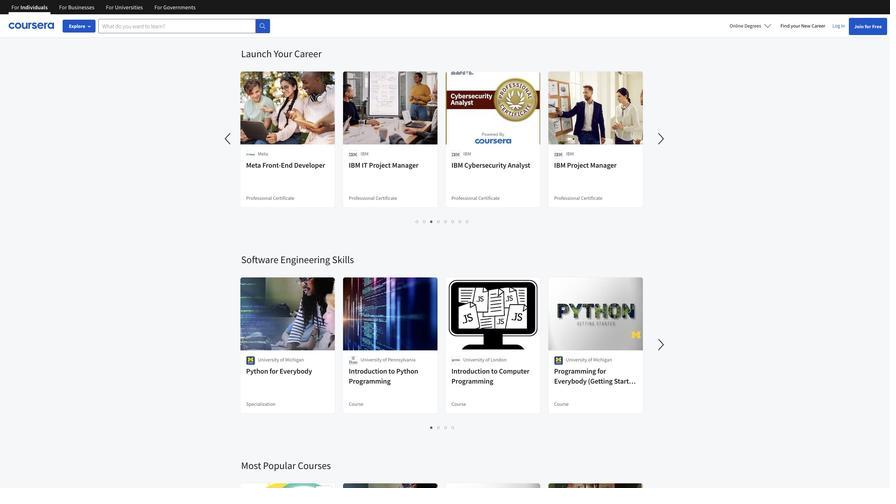 Task type: describe. For each thing, give the bounding box(es) containing it.
professional for front-
[[246, 195, 272, 202]]

introduction for introduction to python programming
[[349, 367, 387, 376]]

professional for it
[[349, 195, 375, 202]]

certificate for manager
[[581, 195, 603, 202]]

7 button
[[457, 218, 464, 226]]

2 manager from the left
[[591, 161, 617, 170]]

engineering
[[281, 253, 330, 266]]

university of michigan for programming
[[566, 357, 612, 363]]

log
[[833, 23, 841, 29]]

8
[[466, 218, 469, 225]]

of for programming for everybody (getting started with python)
[[588, 357, 593, 363]]

4 inside software engineering skills carousel element
[[452, 425, 455, 431]]

2 button for 4 button to the bottom
[[435, 424, 443, 432]]

2 vertical spatial 4 button
[[450, 424, 457, 432]]

1 button for 2 button within "break into the gaming industry carousel" element
[[425, 11, 432, 20]]

log in
[[833, 23, 846, 29]]

governments
[[163, 4, 196, 11]]

join for free
[[855, 23, 882, 30]]

computer
[[499, 367, 530, 376]]

ibm cybersecurity analyst
[[452, 161, 531, 170]]

6 button
[[450, 218, 457, 226]]

specialization
[[246, 401, 276, 408]]

programming for everybody (getting started with python) course by university of michigan, image
[[446, 484, 541, 489]]

programming inside programming for everybody (getting started with python)
[[554, 367, 596, 376]]

professional for cybersecurity
[[452, 195, 478, 202]]

3 button for 2 button within launch your career carousel 'element'
[[428, 218, 435, 226]]

banner navigation
[[6, 0, 201, 14]]

university of london image
[[452, 357, 461, 365]]

(getting
[[588, 377, 613, 386]]

to for computer
[[492, 367, 498, 376]]

previous slide image
[[220, 130, 237, 147]]

career inside 'find your new career' link
[[812, 23, 826, 29]]

online degrees
[[730, 23, 762, 29]]

launch your career
[[241, 47, 322, 60]]

find your new career link
[[777, 21, 829, 30]]

8 button
[[464, 218, 471, 226]]

pennsylvania
[[388, 357, 416, 363]]

your
[[791, 23, 801, 29]]

1 python from the left
[[246, 367, 268, 376]]

most
[[241, 460, 261, 473]]

programming for introduction to computer programming
[[452, 377, 494, 386]]

join
[[855, 23, 864, 30]]

certificate for analyst
[[479, 195, 500, 202]]

join for free link
[[849, 18, 888, 35]]

introduction for introduction to computer programming
[[452, 367, 490, 376]]

career inside launch your career carousel 'element'
[[294, 47, 322, 60]]

businesses
[[68, 4, 94, 11]]

python)
[[570, 387, 594, 396]]

professional certificate for project
[[554, 195, 603, 202]]

software engineering skills
[[241, 253, 354, 266]]

software engineering skills carousel element
[[238, 232, 891, 438]]

started
[[614, 377, 637, 386]]

meta for meta
[[258, 151, 268, 157]]

university for introduction to computer programming
[[464, 357, 485, 363]]

1 for 1 button inside the software engineering skills carousel element
[[430, 425, 433, 431]]

for businesses
[[59, 4, 94, 11]]

5 button for the topmost 4 button
[[453, 11, 461, 20]]

1 for 1 button in the "break into the gaming industry carousel" element
[[427, 12, 430, 19]]

3 button for 2 button within "break into the gaming industry carousel" element
[[439, 11, 446, 20]]

2 project from the left
[[567, 161, 589, 170]]

1 project from the left
[[369, 161, 391, 170]]

3 for 4 button to the bottom
[[445, 425, 448, 431]]

course for programming for everybody (getting started with python)
[[554, 401, 569, 408]]

ibm it project manager
[[349, 161, 419, 170]]

1 button for 2 button within software engineering skills carousel element
[[428, 424, 435, 432]]

most popular courses
[[241, 460, 331, 473]]

in
[[842, 23, 846, 29]]

professional certificate for it
[[349, 195, 397, 202]]

popular
[[263, 460, 296, 473]]

university of michigan for python
[[258, 357, 304, 363]]

your
[[274, 47, 292, 60]]

explore
[[69, 23, 85, 29]]

individuals
[[20, 4, 48, 11]]

for for individuals
[[11, 4, 19, 11]]

meta front-end developer
[[246, 161, 325, 170]]

log in link
[[829, 21, 849, 30]]

for for join
[[865, 23, 872, 30]]

of for python for everybody
[[280, 357, 284, 363]]

5 button for middle 4 button
[[443, 218, 450, 226]]

python for everybody specialization by university of michigan, image
[[343, 484, 438, 489]]

university for python for everybody
[[258, 357, 279, 363]]

python inside introduction to python programming
[[396, 367, 419, 376]]

introduction to computer programming
[[452, 367, 530, 386]]

1 for 1 button in launch your career carousel 'element'
[[416, 218, 419, 225]]

professional certificate for front-
[[246, 195, 295, 202]]

ibm project manager
[[554, 161, 617, 170]]

for for python
[[270, 367, 278, 376]]

developer
[[294, 161, 325, 170]]

4 for 5 button for the topmost 4 button
[[448, 12, 451, 19]]

5 for 5 button for the topmost 4 button
[[455, 12, 458, 19]]

find
[[781, 23, 790, 29]]

professional for project
[[554, 195, 580, 202]]

analyst
[[508, 161, 531, 170]]

course for introduction to computer programming
[[452, 401, 466, 408]]

software
[[241, 253, 279, 266]]

2 for 2 button within software engineering skills carousel element
[[438, 425, 440, 431]]



Task type: vqa. For each thing, say whether or not it's contained in the screenshot.
4 in the Launch Your Career Carousel Element
yes



Task type: locate. For each thing, give the bounding box(es) containing it.
to for python
[[389, 367, 395, 376]]

1 inside software engineering skills carousel element
[[430, 425, 433, 431]]

of for introduction to computer programming
[[486, 357, 490, 363]]

1
[[427, 12, 430, 19], [416, 218, 419, 225], [430, 425, 433, 431]]

2 inside "break into the gaming industry carousel" element
[[434, 12, 437, 19]]

5 for 5 button for middle 4 button
[[445, 218, 448, 225]]

1 horizontal spatial manager
[[591, 161, 617, 170]]

for left businesses
[[59, 4, 67, 11]]

2 professional certificate from the left
[[349, 195, 397, 202]]

4 of from the left
[[588, 357, 593, 363]]

next slide image
[[653, 130, 670, 147]]

0 vertical spatial 3 button
[[439, 11, 446, 20]]

2 list from the top
[[241, 218, 644, 226]]

university for introduction to python programming
[[361, 357, 382, 363]]

2 for from the left
[[59, 4, 67, 11]]

python for everybody
[[246, 367, 312, 376]]

python down pennsylvania
[[396, 367, 419, 376]]

ibm
[[361, 151, 369, 157], [464, 151, 471, 157], [566, 151, 574, 157], [349, 161, 361, 170], [452, 161, 463, 170], [554, 161, 566, 170]]

1 vertical spatial 1
[[416, 218, 419, 225]]

7
[[459, 218, 462, 225]]

for individuals
[[11, 4, 48, 11]]

career right new
[[812, 23, 826, 29]]

to
[[389, 367, 395, 376], [492, 367, 498, 376]]

manager
[[392, 161, 419, 170], [591, 161, 617, 170]]

3 for the topmost 4 button
[[441, 12, 444, 19]]

5 button
[[453, 11, 461, 20], [443, 218, 450, 226]]

0 vertical spatial 4
[[448, 12, 451, 19]]

university of london
[[464, 357, 507, 363]]

most popular courses carousel element
[[238, 438, 891, 489]]

None search field
[[98, 19, 270, 33]]

0 horizontal spatial 5
[[445, 218, 448, 225]]

1 vertical spatial 4
[[438, 218, 440, 225]]

2 vertical spatial 1
[[430, 425, 433, 431]]

2 introduction from the left
[[452, 367, 490, 376]]

of left 'london'
[[486, 357, 490, 363]]

project
[[369, 161, 391, 170], [567, 161, 589, 170]]

professional
[[246, 195, 272, 202], [349, 195, 375, 202], [452, 195, 478, 202], [554, 195, 580, 202]]

0 horizontal spatial 2
[[423, 218, 426, 225]]

ibm image for ibm cybersecurity analyst
[[452, 150, 461, 159]]

introduction inside introduction to computer programming
[[452, 367, 490, 376]]

of up introduction to python programming
[[383, 357, 387, 363]]

0 vertical spatial 1 button
[[425, 11, 432, 20]]

of for introduction to python programming
[[383, 357, 387, 363]]

launch
[[241, 47, 272, 60]]

2 button for the topmost 4 button
[[432, 11, 439, 20]]

free
[[873, 23, 882, 30]]

1 horizontal spatial 4
[[448, 12, 451, 19]]

of
[[280, 357, 284, 363], [383, 357, 387, 363], [486, 357, 490, 363], [588, 357, 593, 363]]

2 certificate from the left
[[376, 195, 397, 202]]

university for programming for everybody (getting started with python)
[[566, 357, 587, 363]]

programming for introduction to python programming
[[349, 377, 391, 386]]

2 python from the left
[[396, 367, 419, 376]]

certificate for end
[[273, 195, 295, 202]]

london
[[491, 357, 507, 363]]

to inside introduction to computer programming
[[492, 367, 498, 376]]

front-
[[263, 161, 281, 170]]

What do you want to learn? text field
[[98, 19, 256, 33]]

for right join
[[865, 23, 872, 30]]

1 horizontal spatial 5 button
[[453, 11, 461, 20]]

course for introduction to python programming
[[349, 401, 364, 408]]

career
[[812, 23, 826, 29], [294, 47, 322, 60]]

everybody for python for everybody
[[280, 367, 312, 376]]

0 horizontal spatial 4
[[438, 218, 440, 225]]

5
[[455, 12, 458, 19], [445, 218, 448, 225]]

3 for middle 4 button
[[430, 218, 433, 225]]

1 university from the left
[[258, 357, 279, 363]]

2 horizontal spatial programming
[[554, 367, 596, 376]]

0 horizontal spatial course
[[349, 401, 364, 408]]

1 vertical spatial 4 button
[[435, 218, 443, 226]]

4
[[448, 12, 451, 19], [438, 218, 440, 225], [452, 425, 455, 431]]

introduction down the university of london icon
[[452, 367, 490, 376]]

1 horizontal spatial python
[[396, 367, 419, 376]]

professional certificate
[[246, 195, 295, 202], [349, 195, 397, 202], [452, 195, 500, 202], [554, 195, 603, 202]]

0 horizontal spatial michigan
[[285, 357, 304, 363]]

0 horizontal spatial introduction
[[349, 367, 387, 376]]

1 horizontal spatial ibm image
[[554, 150, 563, 159]]

0 vertical spatial 3
[[441, 12, 444, 19]]

programming inside introduction to computer programming
[[452, 377, 494, 386]]

end
[[281, 161, 293, 170]]

1 vertical spatial 5
[[445, 218, 448, 225]]

university of michigan image
[[246, 357, 255, 365]]

university right the university of london icon
[[464, 357, 485, 363]]

3 list from the top
[[241, 424, 644, 432]]

1 to from the left
[[389, 367, 395, 376]]

2 inside launch your career carousel 'element'
[[423, 218, 426, 225]]

5 inside launch your career carousel 'element'
[[445, 218, 448, 225]]

2 course from the left
[[452, 401, 466, 408]]

2 vertical spatial 1 button
[[428, 424, 435, 432]]

2 ibm image from the left
[[554, 150, 563, 159]]

4 certificate from the left
[[581, 195, 603, 202]]

for
[[865, 23, 872, 30], [270, 367, 278, 376], [598, 367, 606, 376]]

2 horizontal spatial 4
[[452, 425, 455, 431]]

for for programming
[[598, 367, 606, 376]]

1 vertical spatial 3
[[430, 218, 433, 225]]

programming inside introduction to python programming
[[349, 377, 391, 386]]

1 horizontal spatial programming
[[452, 377, 494, 386]]

3 university from the left
[[464, 357, 485, 363]]

3 course from the left
[[554, 401, 569, 408]]

1 horizontal spatial michigan
[[594, 357, 612, 363]]

4 professional from the left
[[554, 195, 580, 202]]

google data analytics professional certificate by google, image
[[549, 484, 644, 489]]

michigan for python
[[285, 357, 304, 363]]

4 button
[[446, 11, 453, 20], [435, 218, 443, 226], [450, 424, 457, 432]]

certificate down meta front-end developer
[[273, 195, 295, 202]]

professional certificate for cybersecurity
[[452, 195, 500, 202]]

of up programming for everybody (getting started with python)
[[588, 357, 593, 363]]

professional certificate down it
[[349, 195, 397, 202]]

michigan up python for everybody
[[285, 357, 304, 363]]

0 horizontal spatial university of michigan
[[258, 357, 304, 363]]

michigan
[[285, 357, 304, 363], [594, 357, 612, 363]]

3
[[441, 12, 444, 19], [430, 218, 433, 225], [445, 425, 448, 431]]

1 button for 2 button within launch your career carousel 'element'
[[414, 218, 421, 226]]

for universities
[[106, 4, 143, 11]]

list inside "break into the gaming industry carousel" element
[[241, 11, 644, 20]]

0 vertical spatial meta
[[258, 151, 268, 157]]

programming down university of michigan icon
[[554, 367, 596, 376]]

ibm image for ibm project manager
[[554, 150, 563, 159]]

0 horizontal spatial to
[[389, 367, 395, 376]]

certificate down ibm cybersecurity analyst
[[479, 195, 500, 202]]

for
[[11, 4, 19, 11], [59, 4, 67, 11], [106, 4, 114, 11], [154, 4, 162, 11]]

for for universities
[[106, 4, 114, 11]]

2 university of michigan from the left
[[566, 357, 612, 363]]

0 horizontal spatial 5 button
[[443, 218, 450, 226]]

university of michigan up programming for everybody (getting started with python)
[[566, 357, 612, 363]]

university of pennsylvania
[[361, 357, 416, 363]]

university up python for everybody
[[258, 357, 279, 363]]

3 button inside software engineering skills carousel element
[[443, 424, 450, 432]]

for left governments
[[154, 4, 162, 11]]

1 of from the left
[[280, 357, 284, 363]]

degrees
[[745, 23, 762, 29]]

6
[[452, 218, 455, 225]]

launch your career carousel element
[[220, 26, 670, 232]]

1 horizontal spatial career
[[812, 23, 826, 29]]

list inside launch your career carousel 'element'
[[241, 218, 644, 226]]

1 horizontal spatial project
[[567, 161, 589, 170]]

2 of from the left
[[383, 357, 387, 363]]

professional certificate down front-
[[246, 195, 295, 202]]

1 vertical spatial 3 button
[[428, 218, 435, 226]]

cybersecurity
[[465, 161, 507, 170]]

university of pennsylvania image
[[349, 357, 358, 365]]

0 vertical spatial career
[[812, 23, 826, 29]]

2 vertical spatial 2 button
[[435, 424, 443, 432]]

2 vertical spatial list
[[241, 424, 644, 432]]

for for businesses
[[59, 4, 67, 11]]

ibm image
[[349, 150, 358, 159]]

certificate
[[273, 195, 295, 202], [376, 195, 397, 202], [479, 195, 500, 202], [581, 195, 603, 202]]

2 university from the left
[[361, 357, 382, 363]]

professional certificate down ibm project manager
[[554, 195, 603, 202]]

university
[[258, 357, 279, 363], [361, 357, 382, 363], [464, 357, 485, 363], [566, 357, 587, 363]]

find your new career
[[781, 23, 826, 29]]

2 button inside software engineering skills carousel element
[[435, 424, 443, 432]]

1 horizontal spatial 2
[[434, 12, 437, 19]]

1 horizontal spatial everybody
[[554, 377, 587, 386]]

0 horizontal spatial everybody
[[280, 367, 312, 376]]

1 ibm image from the left
[[452, 150, 461, 159]]

university of michigan
[[258, 357, 304, 363], [566, 357, 612, 363]]

programming down university of london
[[452, 377, 494, 386]]

2 professional from the left
[[349, 195, 375, 202]]

1 vertical spatial meta
[[246, 161, 261, 170]]

3 button for 2 button within software engineering skills carousel element
[[443, 424, 450, 432]]

2 horizontal spatial 2
[[438, 425, 440, 431]]

it
[[362, 161, 368, 170]]

1 certificate from the left
[[273, 195, 295, 202]]

1 inside launch your career carousel 'element'
[[416, 218, 419, 225]]

4 inside launch your career carousel 'element'
[[438, 218, 440, 225]]

3 certificate from the left
[[479, 195, 500, 202]]

course
[[349, 401, 364, 408], [452, 401, 466, 408], [554, 401, 569, 408]]

career right your
[[294, 47, 322, 60]]

0 vertical spatial 4 button
[[446, 11, 453, 20]]

programming down university of pennsylvania icon in the bottom left of the page
[[349, 377, 391, 386]]

1 horizontal spatial 5
[[455, 12, 458, 19]]

2 horizontal spatial 3
[[445, 425, 448, 431]]

3 inside launch your career carousel 'element'
[[430, 218, 433, 225]]

1 vertical spatial list
[[241, 218, 644, 226]]

michigan up (getting
[[594, 357, 612, 363]]

list
[[241, 11, 644, 20], [241, 218, 644, 226], [241, 424, 644, 432]]

0 vertical spatial everybody
[[280, 367, 312, 376]]

1 button
[[425, 11, 432, 20], [414, 218, 421, 226], [428, 424, 435, 432]]

1 manager from the left
[[392, 161, 419, 170]]

1 button inside launch your career carousel 'element'
[[414, 218, 421, 226]]

certificate down ibm it project manager
[[376, 195, 397, 202]]

online
[[730, 23, 744, 29]]

2 vertical spatial 2
[[438, 425, 440, 431]]

university of michigan image
[[554, 357, 563, 365]]

for inside programming for everybody (getting started with python)
[[598, 367, 606, 376]]

1 inside "break into the gaming industry carousel" element
[[427, 12, 430, 19]]

0 vertical spatial 2 button
[[432, 11, 439, 20]]

0 horizontal spatial career
[[294, 47, 322, 60]]

explore button
[[63, 20, 96, 33]]

0 vertical spatial 5 button
[[453, 11, 461, 20]]

2
[[434, 12, 437, 19], [423, 218, 426, 225], [438, 425, 440, 431]]

3 inside "break into the gaming industry carousel" element
[[441, 12, 444, 19]]

for left universities
[[106, 4, 114, 11]]

2 vertical spatial 4
[[452, 425, 455, 431]]

3 professional from the left
[[452, 195, 478, 202]]

2 button inside launch your career carousel 'element'
[[421, 218, 428, 226]]

1 horizontal spatial 3
[[441, 12, 444, 19]]

1 button inside software engineering skills carousel element
[[428, 424, 435, 432]]

1 horizontal spatial 1
[[427, 12, 430, 19]]

2 for 2 button within "break into the gaming industry carousel" element
[[434, 12, 437, 19]]

for up the specialization
[[270, 367, 278, 376]]

0 vertical spatial 1
[[427, 12, 430, 19]]

3 inside software engineering skills carousel element
[[445, 425, 448, 431]]

to inside introduction to python programming
[[389, 367, 395, 376]]

meta right meta icon
[[258, 151, 268, 157]]

break into the gaming industry carousel element
[[0, 0, 649, 26]]

0 vertical spatial 5
[[455, 12, 458, 19]]

0 horizontal spatial for
[[270, 367, 278, 376]]

1 course from the left
[[349, 401, 364, 408]]

1 vertical spatial 1 button
[[414, 218, 421, 226]]

everybody
[[280, 367, 312, 376], [554, 377, 587, 386]]

university right university of michigan icon
[[566, 357, 587, 363]]

certificate for project
[[376, 195, 397, 202]]

2 vertical spatial 3
[[445, 425, 448, 431]]

of up python for everybody
[[280, 357, 284, 363]]

1 professional certificate from the left
[[246, 195, 295, 202]]

1 horizontal spatial university of michigan
[[566, 357, 612, 363]]

2 vertical spatial 3 button
[[443, 424, 450, 432]]

4 inside "break into the gaming industry carousel" element
[[448, 12, 451, 19]]

2 button for middle 4 button
[[421, 218, 428, 226]]

2 horizontal spatial course
[[554, 401, 569, 408]]

1 for from the left
[[11, 4, 19, 11]]

1 university of michigan from the left
[[258, 357, 304, 363]]

programming for everybody (getting started with python)
[[554, 367, 637, 396]]

3 professional certificate from the left
[[452, 195, 500, 202]]

0 vertical spatial 2
[[434, 12, 437, 19]]

introduction
[[349, 367, 387, 376], [452, 367, 490, 376]]

programming
[[554, 367, 596, 376], [349, 377, 391, 386], [452, 377, 494, 386]]

michigan for programming
[[594, 357, 612, 363]]

1 horizontal spatial introduction
[[452, 367, 490, 376]]

introduction inside introduction to python programming
[[349, 367, 387, 376]]

for up (getting
[[598, 367, 606, 376]]

everybody inside programming for everybody (getting started with python)
[[554, 377, 587, 386]]

certificate down ibm project manager
[[581, 195, 603, 202]]

0 horizontal spatial python
[[246, 367, 268, 376]]

2 inside software engineering skills carousel element
[[438, 425, 440, 431]]

meta image
[[246, 150, 255, 159]]

4 for from the left
[[154, 4, 162, 11]]

2 button
[[432, 11, 439, 20], [421, 218, 428, 226], [435, 424, 443, 432]]

universities
[[115, 4, 143, 11]]

2 michigan from the left
[[594, 357, 612, 363]]

0 horizontal spatial 1
[[416, 218, 419, 225]]

meta for meta front-end developer
[[246, 161, 261, 170]]

ibm image
[[452, 150, 461, 159], [554, 150, 563, 159]]

0 horizontal spatial project
[[369, 161, 391, 170]]

to down 'london'
[[492, 367, 498, 376]]

4 for 5 button for middle 4 button
[[438, 218, 440, 225]]

0 horizontal spatial programming
[[349, 377, 391, 386]]

with
[[554, 387, 568, 396]]

1 horizontal spatial for
[[598, 367, 606, 376]]

for left "individuals"
[[11, 4, 19, 11]]

2 button inside "break into the gaming industry carousel" element
[[432, 11, 439, 20]]

1 horizontal spatial course
[[452, 401, 466, 408]]

1 professional from the left
[[246, 195, 272, 202]]

1 horizontal spatial to
[[492, 367, 498, 376]]

online degrees button
[[724, 18, 777, 34]]

for governments
[[154, 4, 196, 11]]

1 vertical spatial everybody
[[554, 377, 587, 386]]

python
[[246, 367, 268, 376], [396, 367, 419, 376]]

1 vertical spatial 2 button
[[421, 218, 428, 226]]

4 professional certificate from the left
[[554, 195, 603, 202]]

meta
[[258, 151, 268, 157], [246, 161, 261, 170]]

3 button
[[439, 11, 446, 20], [428, 218, 435, 226], [443, 424, 450, 432]]

1 vertical spatial 5 button
[[443, 218, 450, 226]]

introduction down university of pennsylvania icon in the bottom left of the page
[[349, 367, 387, 376]]

1 list from the top
[[241, 11, 644, 20]]

1 michigan from the left
[[285, 357, 304, 363]]

meta down meta icon
[[246, 161, 261, 170]]

courses
[[298, 460, 331, 473]]

3 button inside "break into the gaming industry carousel" element
[[439, 11, 446, 20]]

university of michigan up python for everybody
[[258, 357, 304, 363]]

2 horizontal spatial 1
[[430, 425, 433, 431]]

0 horizontal spatial 3
[[430, 218, 433, 225]]

coursera image
[[9, 20, 54, 32]]

professional certificate up 8
[[452, 195, 500, 202]]

1 introduction from the left
[[349, 367, 387, 376]]

python down university of michigan image
[[246, 367, 268, 376]]

next slide image
[[653, 336, 670, 354]]

2 horizontal spatial for
[[865, 23, 872, 30]]

1 vertical spatial 2
[[423, 218, 426, 225]]

introduction to python programming
[[349, 367, 419, 386]]

5 inside "break into the gaming industry carousel" element
[[455, 12, 458, 19]]

1 button inside "break into the gaming industry carousel" element
[[425, 11, 432, 20]]

university right university of pennsylvania icon in the bottom left of the page
[[361, 357, 382, 363]]

list inside software engineering skills carousel element
[[241, 424, 644, 432]]

1 vertical spatial career
[[294, 47, 322, 60]]

skills
[[332, 253, 354, 266]]

0 horizontal spatial manager
[[392, 161, 419, 170]]

to down university of pennsylvania
[[389, 367, 395, 376]]

new
[[802, 23, 811, 29]]

for for governments
[[154, 4, 162, 11]]

2 for 2 button within launch your career carousel 'element'
[[423, 218, 426, 225]]

3 for from the left
[[106, 4, 114, 11]]

2 to from the left
[[492, 367, 498, 376]]

0 vertical spatial list
[[241, 11, 644, 20]]

4 university from the left
[[566, 357, 587, 363]]

0 horizontal spatial ibm image
[[452, 150, 461, 159]]

everybody for programming for everybody (getting started with python)
[[554, 377, 587, 386]]

3 of from the left
[[486, 357, 490, 363]]



